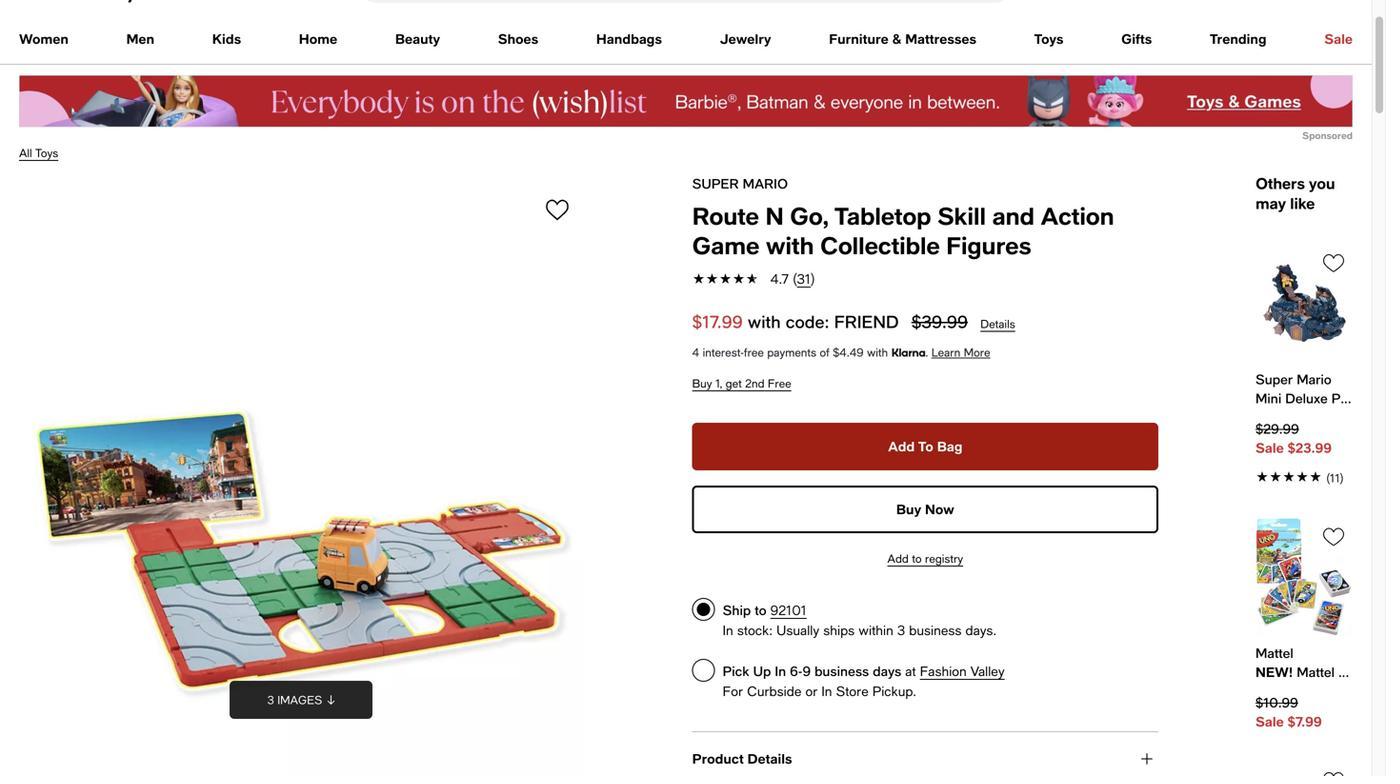 Task type: vqa. For each thing, say whether or not it's contained in the screenshot.
Mario
yes



Task type: locate. For each thing, give the bounding box(es) containing it.
4.7
[[771, 271, 789, 287]]

add to list image
[[546, 199, 569, 222]]

super inside super mario mini deluxe playset
[[1256, 372, 1293, 388]]

0 vertical spatial business
[[909, 623, 962, 638]]

super for super mario
[[692, 176, 739, 191]]

buy inside 'button'
[[896, 502, 921, 517]]

1 horizontal spatial buy
[[896, 502, 921, 517]]

at
[[905, 664, 916, 679]]

toys button
[[1034, 26, 1064, 52]]

to
[[918, 439, 933, 454]]

in
[[723, 623, 733, 638], [775, 664, 786, 679], [822, 684, 832, 699]]

super
[[692, 176, 739, 191], [1256, 372, 1293, 388]]

buy left now
[[896, 502, 921, 517]]

carousel element
[[1256, 213, 1376, 776]]

in stock: usually ships within 3 business days.
[[723, 623, 997, 638]]

bag
[[937, 439, 963, 454]]

add inside button
[[888, 439, 915, 454]]

business right 3 at the bottom of the page
[[909, 623, 962, 638]]

home
[[299, 31, 337, 47]]

gifts
[[1121, 31, 1152, 47]]

0 horizontal spatial toys
[[35, 146, 58, 160]]

add left to on the bottom right of page
[[888, 439, 915, 454]]

stock:
[[737, 623, 773, 638]]

may
[[1256, 194, 1286, 212]]

0 horizontal spatial super
[[692, 176, 739, 191]]

(11)
[[1326, 472, 1344, 485]]

to
[[912, 552, 922, 565], [755, 603, 767, 618]]

$4.49
[[833, 346, 864, 359]]

toys inside all the information about route n go, tabletop skill and action game with collectible figures region
[[35, 146, 58, 160]]

game
[[692, 231, 759, 260]]

None radio
[[692, 598, 715, 621], [692, 659, 715, 682], [692, 598, 715, 621], [692, 659, 715, 682]]

free
[[744, 346, 764, 359]]

1 horizontal spatial business
[[909, 623, 962, 638]]

or
[[806, 684, 818, 699]]

mario for super mario
[[743, 176, 788, 191]]

trending
[[1210, 31, 1267, 47]]

mario up n
[[743, 176, 788, 191]]

sale for mattel
[[1256, 714, 1284, 730]]

in left 6-
[[775, 664, 786, 679]]

0 vertical spatial with
[[766, 231, 814, 260]]

6-
[[790, 664, 803, 679]]

0 horizontal spatial details
[[747, 751, 792, 767]]

tabletop
[[834, 202, 931, 230]]

mattresses
[[905, 31, 977, 47]]

0 horizontal spatial buy
[[692, 377, 712, 390]]

store
[[836, 684, 869, 699]]

$10.99
[[1256, 695, 1298, 711]]

4
[[692, 346, 699, 359]]

super up 'route'
[[692, 176, 739, 191]]

3
[[897, 623, 905, 638]]

to up stock:
[[755, 603, 767, 618]]

1 vertical spatial in
[[775, 664, 786, 679]]

1 vertical spatial add
[[888, 552, 909, 565]]

add to registry button
[[888, 552, 963, 565]]

get
[[726, 377, 742, 390]]

0 horizontal spatial to
[[755, 603, 767, 618]]

all toys button
[[19, 146, 58, 160]]

details right product
[[747, 751, 792, 767]]

add to registry
[[888, 552, 963, 565]]

for curbside or in store pickup.
[[723, 684, 916, 699]]

92101 button
[[770, 603, 807, 618]]

0 vertical spatial toys
[[1034, 31, 1064, 47]]

mario up deluxe
[[1297, 372, 1332, 388]]

handbags button
[[596, 26, 662, 52]]

)
[[811, 271, 815, 287]]

1 vertical spatial toys
[[35, 146, 58, 160]]

sale inside $10.99 sale $7.99
[[1256, 714, 1284, 730]]

details up more
[[981, 317, 1015, 331]]

mario for super mario mini deluxe playset
[[1297, 372, 1332, 388]]

mattel - kart uno card family game night image
[[1256, 518, 1353, 636]]

pick
[[723, 664, 749, 679]]

jewelry button
[[720, 26, 771, 52]]

days
[[873, 664, 901, 679]]

0 horizontal spatial mario
[[743, 176, 788, 191]]

mario
[[743, 176, 788, 191], [1297, 372, 1332, 388]]

curbside
[[747, 684, 802, 699]]

2nd
[[745, 377, 765, 390]]

1 horizontal spatial to
[[912, 552, 922, 565]]

in right or
[[822, 684, 832, 699]]

super mario
[[692, 176, 788, 191]]

buy left 1,
[[692, 377, 712, 390]]

$23.99
[[1288, 440, 1332, 456]]

4.7 ( 31 )
[[771, 271, 815, 287]]

31
[[797, 271, 811, 287]]

0 vertical spatial buy
[[692, 377, 712, 390]]

business
[[909, 623, 962, 638], [815, 664, 869, 679]]

0 vertical spatial super
[[692, 176, 739, 191]]

business up store
[[815, 664, 869, 679]]

you
[[1309, 174, 1335, 192]]

gifts button
[[1121, 26, 1152, 52]]

add left 'registry'
[[888, 552, 909, 565]]

super mario mini deluxe playset
[[1256, 372, 1376, 407]]

1 vertical spatial buy
[[896, 502, 921, 517]]

buy
[[692, 377, 712, 390], [896, 502, 921, 517]]

1 vertical spatial details
[[747, 751, 792, 767]]

add
[[888, 439, 915, 454], [888, 552, 909, 565]]

1 horizontal spatial details
[[981, 317, 1015, 331]]

super up mini
[[1256, 372, 1293, 388]]

0 vertical spatial mario
[[743, 176, 788, 191]]

toys right all
[[35, 146, 58, 160]]

pickup.
[[873, 684, 916, 699]]

sale inside $29.99 sale $23.99
[[1256, 440, 1284, 456]]

mini deluxe playset image
[[1256, 244, 1353, 363]]

toys left gifts
[[1034, 31, 1064, 47]]

up
[[753, 664, 771, 679]]

super mario - image
[[19, 173, 583, 776]]

for
[[723, 684, 743, 699]]

collectible
[[820, 231, 940, 260]]

mario inside super mario mini deluxe playset
[[1297, 372, 1332, 388]]

route n go, tabletop skill and action game with collectible figures group
[[8, 173, 1376, 776]]

with right $4.49
[[867, 346, 888, 359]]

0 horizontal spatial business
[[815, 664, 869, 679]]

1 horizontal spatial mario
[[1297, 372, 1332, 388]]

92101
[[770, 603, 807, 618]]

0 vertical spatial in
[[723, 623, 733, 638]]

go,
[[790, 202, 828, 230]]

in down ship
[[723, 623, 733, 638]]

learn
[[932, 346, 961, 359]]

home button
[[299, 26, 337, 52]]

1 horizontal spatial super
[[1256, 372, 1293, 388]]

1 vertical spatial business
[[815, 664, 869, 679]]

with down n
[[766, 231, 814, 260]]

valley
[[971, 664, 1005, 679]]

2 vertical spatial sale
[[1256, 714, 1284, 730]]

1 vertical spatial sale
[[1256, 440, 1284, 456]]

1 vertical spatial mario
[[1297, 372, 1332, 388]]

women
[[19, 31, 68, 47]]

furniture
[[829, 31, 889, 47]]

with inside route n go, tabletop skill and action game with collectible figures
[[766, 231, 814, 260]]

all the information about route n go, tabletop skill and action game with collectible figures region
[[0, 143, 1376, 776]]

of
[[820, 346, 830, 359]]

with up "free"
[[748, 312, 781, 332]]

furniture & mattresses
[[829, 31, 977, 47]]

to left 'registry'
[[912, 552, 922, 565]]

4 interest-free payments of $4.49 with klarna . learn more
[[692, 346, 990, 360]]

ships
[[823, 623, 855, 638]]

2 vertical spatial in
[[822, 684, 832, 699]]

0 vertical spatial to
[[912, 552, 922, 565]]

1 vertical spatial to
[[755, 603, 767, 618]]

buy 1, get 2nd free link
[[692, 377, 791, 390]]

0 vertical spatial add
[[888, 439, 915, 454]]

mattel
[[1256, 646, 1294, 661]]

code:
[[786, 312, 829, 332]]

1 vertical spatial super
[[1256, 372, 1293, 388]]

2 vertical spatial with
[[867, 346, 888, 359]]

1 horizontal spatial in
[[775, 664, 786, 679]]



Task type: describe. For each thing, give the bounding box(es) containing it.
klarna
[[891, 346, 925, 360]]

all
[[19, 146, 32, 160]]

shoes button
[[498, 26, 538, 52]]

product
[[692, 751, 744, 767]]

add to bag
[[888, 439, 963, 454]]

n
[[765, 202, 784, 230]]

advertisement region
[[19, 75, 1353, 128]]

(
[[793, 271, 797, 287]]

free
[[768, 377, 791, 390]]

details link
[[981, 317, 1015, 331]]

more
[[964, 346, 990, 359]]

mini
[[1256, 391, 1282, 407]]

registry
[[925, 552, 963, 565]]

pick up                               in 6-9 business days at fashion valley
[[723, 664, 1005, 679]]

usually
[[777, 623, 820, 638]]

.
[[925, 346, 928, 359]]

fashion
[[920, 664, 967, 679]]

route n go, tabletop skill and action game with collectible figures heading
[[692, 201, 1159, 260]]

add to bag button
[[692, 423, 1159, 471]]

mattel new!
[[1256, 646, 1297, 680]]

beauty
[[395, 31, 440, 47]]

deluxe
[[1285, 391, 1328, 407]]

1,
[[716, 377, 722, 390]]

all toys
[[19, 146, 58, 160]]

super for super mario mini deluxe playset
[[1256, 372, 1293, 388]]

shoes
[[498, 31, 538, 47]]

kids
[[212, 31, 241, 47]]

buy for buy now
[[896, 502, 921, 517]]

skill
[[938, 202, 986, 230]]

sale for super mario
[[1256, 440, 1284, 456]]

product details button
[[692, 733, 1159, 776]]

payments
[[767, 346, 817, 359]]

route n go, tabletop skill and action game with collectible figures
[[692, 202, 1114, 260]]

men
[[126, 31, 154, 47]]

friend
[[834, 312, 899, 332]]

buy for buy 1, get 2nd free
[[692, 377, 712, 390]]

to for add
[[912, 552, 922, 565]]

&
[[892, 31, 902, 47]]

$17.99
[[692, 312, 743, 332]]

like
[[1290, 194, 1315, 212]]

product details
[[692, 751, 792, 767]]

ship to 92101
[[723, 603, 807, 618]]

0 vertical spatial sale
[[1325, 31, 1353, 47]]

1 vertical spatial with
[[748, 312, 781, 332]]

$39.99
[[912, 312, 968, 332]]

buy 1, get 2nd free
[[692, 377, 791, 390]]

0 vertical spatial details
[[981, 317, 1015, 331]]

beauty button
[[395, 26, 440, 52]]

main content main content
[[0, 75, 1376, 776]]

4.9091 out of 5 rating with 11 reviews image
[[1256, 466, 1353, 487]]

1 horizontal spatial toys
[[1034, 31, 1064, 47]]

$7.99
[[1288, 714, 1322, 730]]

sale button
[[1325, 26, 1353, 52]]

handbags
[[596, 31, 662, 47]]

buy now button
[[692, 486, 1159, 534]]

to for ship
[[755, 603, 767, 618]]

sponsored
[[1303, 130, 1353, 141]]

route
[[692, 202, 759, 230]]

add for add to registry
[[888, 552, 909, 565]]

new!
[[1256, 665, 1293, 680]]

buy now
[[896, 502, 954, 517]]

airship deck playset image
[[1256, 762, 1353, 776]]

days.
[[966, 623, 997, 638]]

2 horizontal spatial in
[[822, 684, 832, 699]]

trending button
[[1210, 26, 1267, 52]]

details inside dropdown button
[[747, 751, 792, 767]]

kids button
[[212, 26, 241, 52]]

0 horizontal spatial in
[[723, 623, 733, 638]]

men button
[[126, 26, 154, 52]]

and
[[992, 202, 1035, 230]]

others you may like
[[1256, 174, 1335, 212]]

with inside 4 interest-free payments of $4.49 with klarna . learn more
[[867, 346, 888, 359]]

within
[[859, 623, 893, 638]]

ship
[[723, 603, 751, 618]]

jewelry
[[720, 31, 771, 47]]

$29.99 sale $23.99
[[1256, 421, 1332, 456]]

add for add to bag
[[888, 439, 915, 454]]

learn more button
[[932, 346, 990, 360]]

furniture & mattresses button
[[829, 26, 977, 52]]



